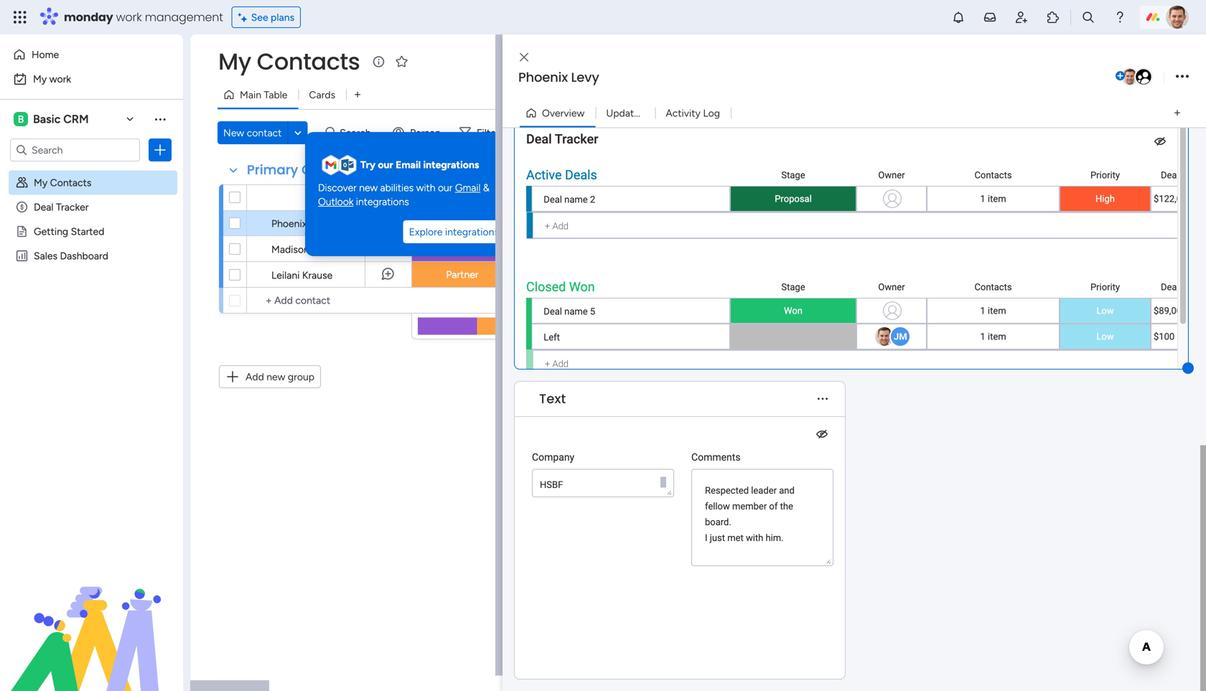 Task type: describe. For each thing, give the bounding box(es) containing it.
new contact button
[[218, 121, 288, 144]]

monday work management
[[64, 9, 223, 25]]

options image
[[1177, 67, 1190, 87]]

add new group button
[[219, 366, 321, 389]]

help image
[[1113, 10, 1128, 24]]

add to favorites image
[[395, 54, 409, 69]]

more dots image
[[818, 394, 828, 405]]

1
[[653, 107, 658, 119]]

angle down image
[[295, 128, 302, 138]]

public dashboard image
[[15, 249, 29, 263]]

1 vertical spatial phoenix
[[272, 218, 307, 230]]

my work link
[[9, 68, 175, 91]]

terry turtle image
[[1167, 6, 1190, 29]]

my work option
[[9, 68, 175, 91]]

my up main
[[218, 46, 251, 78]]

invite members image
[[1015, 10, 1029, 24]]

doyle
[[312, 244, 338, 256]]

notifications image
[[952, 10, 966, 24]]

group
[[288, 371, 315, 383]]

contacts for primary contacts field
[[302, 161, 362, 179]]

Text field
[[536, 390, 570, 409]]

sales dashboard
[[34, 250, 108, 262]]

2 customer from the top
[[440, 243, 485, 255]]

monday
[[64, 9, 113, 25]]

started
[[71, 226, 104, 238]]

madison doyle
[[272, 244, 338, 256]]

home option
[[9, 43, 175, 66]]

Type field
[[448, 190, 477, 206]]

phoenix levy inside 'field'
[[519, 68, 600, 87]]

outlook button
[[318, 195, 354, 209]]

activity
[[666, 107, 701, 119]]

lottie animation image
[[0, 547, 183, 692]]

krause
[[302, 269, 333, 282]]

activity log
[[666, 107, 720, 119]]

with
[[416, 182, 436, 194]]

add view image
[[1175, 108, 1181, 118]]

contacts for 'my contacts' field
[[257, 46, 360, 78]]

options image
[[153, 143, 167, 157]]

abilities
[[380, 182, 414, 194]]

try our email integrations
[[361, 159, 479, 171]]

madison
[[272, 244, 310, 256]]

sales
[[34, 250, 57, 262]]

work for monday
[[116, 9, 142, 25]]

explore integrations button
[[404, 221, 505, 244]]

v2 search image
[[326, 125, 336, 141]]

table
[[264, 89, 288, 101]]

our inside discover new abilities with our gmail & outlook integrations
[[438, 182, 453, 194]]

person
[[410, 127, 441, 139]]

my inside list box
[[34, 177, 48, 189]]

levy inside phoenix levy 'field'
[[571, 68, 600, 87]]

leilani krause
[[272, 269, 333, 282]]

update feed image
[[983, 10, 998, 24]]

updates / 1
[[607, 107, 658, 119]]

workspace selection element
[[14, 111, 91, 128]]

list box containing my contacts
[[0, 168, 183, 462]]

gmail
[[455, 182, 481, 194]]

add
[[246, 371, 264, 383]]

my inside 'option'
[[33, 73, 47, 85]]

&
[[483, 182, 490, 194]]

see plans button
[[232, 6, 301, 28]]

integrations inside discover new abilities with our gmail & outlook integrations
[[356, 196, 409, 208]]

getting started
[[34, 226, 104, 238]]

show board description image
[[370, 55, 387, 69]]

filter button
[[454, 121, 522, 144]]

1 vertical spatial levy
[[309, 218, 331, 230]]

explore
[[409, 226, 443, 238]]

contact
[[247, 127, 282, 139]]

contacts inside list box
[[50, 177, 92, 189]]

updates
[[607, 107, 645, 119]]

discover
[[318, 182, 357, 194]]

1 horizontal spatial my contacts
[[218, 46, 360, 78]]

discover new abilities with our gmail & outlook integrations
[[318, 182, 490, 208]]

new for add
[[267, 371, 286, 383]]



Task type: vqa. For each thing, say whether or not it's contained in the screenshot.
dapulse x slim image
no



Task type: locate. For each thing, give the bounding box(es) containing it.
my contacts
[[218, 46, 360, 78], [34, 177, 92, 189]]

Search in workspace field
[[30, 142, 120, 158]]

new for discover
[[359, 182, 378, 194]]

0 vertical spatial customer
[[440, 217, 485, 230]]

my work
[[33, 73, 71, 85]]

my down home
[[33, 73, 47, 85]]

0 horizontal spatial my contacts
[[34, 177, 92, 189]]

0 horizontal spatial new
[[267, 371, 286, 383]]

dashboard
[[60, 250, 108, 262]]

0 horizontal spatial work
[[49, 73, 71, 85]]

phoenix inside 'field'
[[519, 68, 568, 87]]

new
[[359, 182, 378, 194], [267, 371, 286, 383]]

everyone at beyond imagination image
[[1135, 68, 1154, 86]]

0 vertical spatial my contacts
[[218, 46, 360, 78]]

plans
[[271, 11, 295, 23]]

search everything image
[[1082, 10, 1096, 24]]

phoenix
[[519, 68, 568, 87], [272, 218, 307, 230]]

my
[[218, 46, 251, 78], [33, 73, 47, 85], [34, 177, 48, 189]]

My Contacts field
[[215, 46, 364, 78]]

my contacts up deal tracker
[[34, 177, 92, 189]]

integrations inside button
[[445, 226, 499, 238]]

0 vertical spatial work
[[116, 9, 142, 25]]

partner
[[446, 269, 479, 281]]

filter
[[477, 127, 500, 139]]

gmail button
[[455, 181, 481, 195]]

1 vertical spatial my contacts
[[34, 177, 92, 189]]

terry turtle image
[[1121, 68, 1140, 86]]

my contacts up table
[[218, 46, 360, 78]]

explore integrations
[[409, 226, 499, 238]]

integrations up gmail
[[423, 159, 479, 171]]

work
[[116, 9, 142, 25], [49, 73, 71, 85]]

0 vertical spatial our
[[378, 159, 393, 171]]

add new group
[[246, 371, 315, 383]]

primary contacts
[[247, 161, 362, 179]]

my up the deal
[[34, 177, 48, 189]]

deal
[[34, 201, 54, 213]]

1 vertical spatial work
[[49, 73, 71, 85]]

integrations down abilities
[[356, 196, 409, 208]]

new right 'add'
[[267, 371, 286, 383]]

see plans
[[251, 11, 295, 23]]

work right monday
[[116, 9, 142, 25]]

new inside 'button'
[[267, 371, 286, 383]]

overview
[[542, 107, 585, 119]]

1 vertical spatial our
[[438, 182, 453, 194]]

updates / 1 button
[[596, 102, 658, 125]]

workspace options image
[[153, 112, 167, 126]]

work inside 'option'
[[49, 73, 71, 85]]

phoenix levy up madison doyle
[[272, 218, 331, 230]]

our right try
[[378, 159, 393, 171]]

cards button
[[298, 83, 346, 106]]

1 vertical spatial phoenix levy
[[272, 218, 331, 230]]

email
[[396, 159, 421, 171]]

contacts inside primary contacts field
[[302, 161, 362, 179]]

tracker
[[56, 201, 89, 213]]

basic
[[33, 112, 61, 126]]

integrations down type
[[445, 226, 499, 238]]

phoenix up madison
[[272, 218, 307, 230]]

home
[[32, 48, 59, 61]]

integrations
[[423, 159, 479, 171], [356, 196, 409, 208], [445, 226, 499, 238]]

0 horizontal spatial levy
[[309, 218, 331, 230]]

1 vertical spatial customer
[[440, 243, 485, 255]]

phoenix levy
[[519, 68, 600, 87], [272, 218, 331, 230]]

activity log button
[[655, 102, 731, 125]]

Primary Contacts field
[[244, 161, 366, 180]]

1 horizontal spatial new
[[359, 182, 378, 194]]

main table
[[240, 89, 288, 101]]

1 horizontal spatial phoenix levy
[[519, 68, 600, 87]]

leilani
[[272, 269, 300, 282]]

option
[[0, 170, 183, 173]]

0 vertical spatial integrations
[[423, 159, 479, 171]]

customer down the type field
[[440, 217, 485, 230]]

main table button
[[218, 83, 298, 106]]

our right with
[[438, 182, 453, 194]]

lottie animation element
[[0, 547, 183, 692]]

see
[[251, 11, 268, 23]]

home link
[[9, 43, 175, 66]]

1 vertical spatial integrations
[[356, 196, 409, 208]]

person button
[[387, 121, 450, 144]]

Search field
[[336, 123, 379, 143]]

1 horizontal spatial phoenix
[[519, 68, 568, 87]]

1 customer from the top
[[440, 217, 485, 230]]

new inside discover new abilities with our gmail & outlook integrations
[[359, 182, 378, 194]]

type
[[452, 192, 474, 204]]

new
[[223, 127, 244, 139]]

getting
[[34, 226, 68, 238]]

levy up doyle on the top left of the page
[[309, 218, 331, 230]]

2 vertical spatial integrations
[[445, 226, 499, 238]]

0 vertical spatial new
[[359, 182, 378, 194]]

customer
[[440, 217, 485, 230], [440, 243, 485, 255]]

workspace image
[[14, 111, 28, 127]]

contacts up discover
[[302, 161, 362, 179]]

1 horizontal spatial work
[[116, 9, 142, 25]]

1 horizontal spatial our
[[438, 182, 453, 194]]

contacts up tracker
[[50, 177, 92, 189]]

monday marketplace image
[[1047, 10, 1061, 24]]

select product image
[[13, 10, 27, 24]]

0 vertical spatial phoenix levy
[[519, 68, 600, 87]]

contacts up cards
[[257, 46, 360, 78]]

new contact
[[223, 127, 282, 139]]

try
[[361, 159, 376, 171]]

customer down explore integrations
[[440, 243, 485, 255]]

overview button
[[520, 102, 596, 125]]

management
[[145, 9, 223, 25]]

list box
[[0, 168, 183, 462]]

levy
[[571, 68, 600, 87], [309, 218, 331, 230]]

main
[[240, 89, 261, 101]]

/
[[647, 107, 651, 119]]

contact
[[311, 191, 348, 204]]

contacts
[[257, 46, 360, 78], [302, 161, 362, 179], [50, 177, 92, 189]]

text
[[539, 390, 566, 408]]

log
[[704, 107, 720, 119]]

add view image
[[355, 90, 361, 100]]

crm
[[63, 112, 89, 126]]

0 horizontal spatial our
[[378, 159, 393, 171]]

basic crm
[[33, 112, 89, 126]]

new down try
[[359, 182, 378, 194]]

cards
[[309, 89, 336, 101]]

0 horizontal spatial phoenix
[[272, 218, 307, 230]]

public board image
[[15, 225, 29, 238]]

help button
[[1134, 651, 1184, 675]]

outlook
[[318, 196, 354, 208]]

0 horizontal spatial phoenix levy
[[272, 218, 331, 230]]

dapulse addbtn image
[[1116, 72, 1126, 81]]

+ Add contact text field
[[254, 292, 405, 310]]

1 vertical spatial new
[[267, 371, 286, 383]]

0 vertical spatial levy
[[571, 68, 600, 87]]

close image
[[520, 52, 529, 63]]

deal tracker
[[34, 201, 89, 213]]

work for my
[[49, 73, 71, 85]]

help
[[1146, 655, 1172, 670]]

b
[[18, 113, 24, 125]]

levy up overview
[[571, 68, 600, 87]]

work down home
[[49, 73, 71, 85]]

phoenix levy up overview button
[[519, 68, 600, 87]]

our
[[378, 159, 393, 171], [438, 182, 453, 194]]

1 horizontal spatial levy
[[571, 68, 600, 87]]

0 vertical spatial phoenix
[[519, 68, 568, 87]]

primary
[[247, 161, 298, 179]]

Phoenix Levy field
[[515, 68, 1113, 87]]

phoenix down close icon
[[519, 68, 568, 87]]



